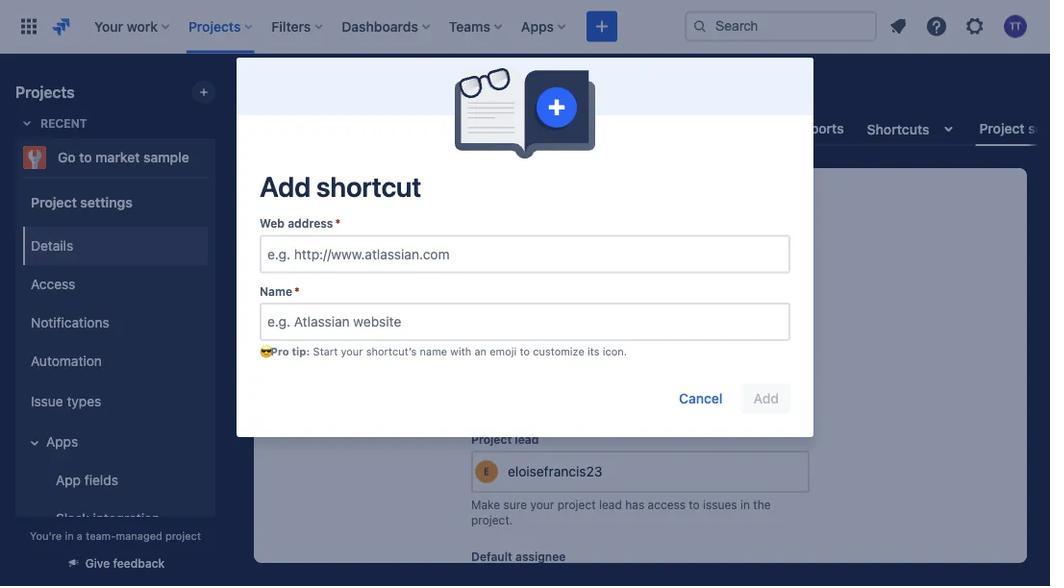 Task type: locate. For each thing, give the bounding box(es) containing it.
app
[[56, 473, 81, 489]]

* right address
[[335, 217, 341, 230]]

0 vertical spatial go to market sample
[[292, 79, 503, 106]]

board
[[341, 121, 379, 137]]

1 vertical spatial go
[[58, 150, 76, 165]]

1 horizontal spatial market
[[352, 79, 424, 106]]

name
[[260, 285, 292, 298]]

go to market sample up list
[[292, 79, 503, 106]]

0 vertical spatial project
[[558, 499, 596, 512]]

make sure your project lead has access to issues in the project.
[[471, 499, 771, 527]]

Search field
[[685, 11, 877, 42]]

to
[[327, 79, 347, 106], [79, 150, 92, 165], [520, 346, 530, 358], [689, 499, 700, 512]]

integration
[[93, 511, 160, 527]]

jira image
[[50, 15, 73, 38], [50, 15, 73, 38]]

in left a
[[65, 530, 74, 542]]

calendar link
[[444, 112, 509, 146]]

project
[[558, 499, 596, 512], [165, 530, 201, 542]]

project for project sett
[[979, 121, 1025, 136]]

tab list containing project sett
[[242, 112, 1050, 146]]

make
[[471, 499, 500, 512]]

sett
[[1028, 121, 1050, 136]]

1 group from the top
[[19, 177, 208, 550]]

web address *
[[260, 217, 341, 230]]

1 horizontal spatial go
[[292, 79, 322, 106]]

0 horizontal spatial *
[[294, 285, 300, 298]]

default assignee
[[471, 551, 566, 564]]

project inside make sure your project lead has access to issues in the project.
[[558, 499, 596, 512]]

0 vertical spatial in
[[740, 499, 750, 512]]

go to market sample
[[292, 79, 503, 106], [58, 150, 189, 165]]

details
[[31, 238, 73, 254]]

2 horizontal spatial project
[[979, 121, 1025, 136]]

tab list
[[242, 112, 1050, 146]]

0 horizontal spatial go to market sample
[[58, 150, 189, 165]]

with
[[450, 346, 471, 358]]

1 vertical spatial your
[[530, 499, 554, 512]]

0 vertical spatial lead
[[515, 433, 539, 447]]

your right start
[[341, 346, 363, 358]]

market up list
[[352, 79, 424, 106]]

your
[[341, 346, 363, 358], [530, 499, 554, 512]]

*
[[335, 217, 341, 230], [294, 285, 300, 298]]

1 horizontal spatial *
[[335, 217, 341, 230]]

open image
[[779, 380, 802, 403]]

2 vertical spatial project
[[471, 433, 512, 447]]

go to market sample link
[[15, 138, 208, 177]]

your inside make sure your project lead has access to issues in the project.
[[530, 499, 554, 512]]

access link
[[23, 265, 208, 304]]

project right managed
[[165, 530, 201, 542]]

shortcut's
[[366, 346, 417, 358]]

0 vertical spatial project
[[979, 121, 1025, 136]]

lead up eloisefrancis23
[[515, 433, 539, 447]]

address
[[288, 217, 333, 230]]

lead left has
[[599, 499, 622, 512]]

go to market sample up settings on the left top of the page
[[58, 150, 189, 165]]

group containing project settings
[[19, 177, 208, 550]]

customize
[[533, 346, 584, 358]]

1 horizontal spatial sample
[[429, 79, 503, 106]]

0 horizontal spatial your
[[341, 346, 363, 358]]

1 vertical spatial market
[[96, 150, 140, 165]]

has
[[625, 499, 644, 512]]

lead
[[515, 433, 539, 447], [599, 499, 622, 512]]

go up 'summary'
[[292, 79, 322, 106]]

to inside make sure your project lead has access to issues in the project.
[[689, 499, 700, 512]]

apps button
[[23, 423, 208, 462]]

types
[[67, 394, 101, 410]]

name *
[[260, 285, 300, 298]]

market
[[352, 79, 424, 106], [96, 150, 140, 165]]

1 horizontal spatial in
[[740, 499, 750, 512]]

recent
[[40, 116, 87, 130]]

2 group from the top
[[19, 221, 208, 544]]

web
[[260, 217, 285, 230]]

0 horizontal spatial project
[[165, 530, 201, 542]]

1 horizontal spatial project
[[558, 499, 596, 512]]

1 vertical spatial in
[[65, 530, 74, 542]]

you're in a team-managed project
[[30, 530, 201, 542]]

project for project lead
[[471, 433, 512, 447]]

details link
[[23, 227, 208, 265]]

1 vertical spatial lead
[[599, 499, 622, 512]]

emoji
[[490, 346, 517, 358]]

issues
[[703, 499, 737, 512]]

0 vertical spatial go
[[292, 79, 322, 106]]

😎pro tip: start your shortcut's name with an emoji to customize its icon.
[[260, 346, 627, 358]]

to inside add shortcut dialog
[[520, 346, 530, 358]]

1 horizontal spatial project
[[471, 433, 512, 447]]

market up settings on the left top of the page
[[96, 150, 140, 165]]

assignee
[[515, 551, 566, 564]]

0 horizontal spatial project
[[31, 194, 77, 210]]

Name field
[[473, 215, 808, 250]]

1 horizontal spatial your
[[530, 499, 554, 512]]

in
[[740, 499, 750, 512], [65, 530, 74, 542]]

project inside tab list
[[979, 121, 1025, 136]]

to left issues
[[689, 499, 700, 512]]

project sett
[[979, 121, 1050, 136]]

in left the
[[740, 499, 750, 512]]

project up details
[[31, 194, 77, 210]]

default
[[471, 551, 512, 564]]

sample
[[429, 79, 503, 106], [143, 150, 189, 165]]

0 horizontal spatial go
[[58, 150, 76, 165]]

automation link
[[23, 342, 208, 381]]

0 horizontal spatial sample
[[143, 150, 189, 165]]

icon.
[[603, 346, 627, 358]]

* right name
[[294, 285, 300, 298]]

e.g. http://www.atlassian.com url field
[[262, 237, 788, 272]]

search image
[[692, 19, 708, 34]]

group
[[19, 177, 208, 550], [19, 221, 208, 544]]

notifications
[[31, 315, 109, 331]]

project inside group
[[31, 194, 77, 210]]

project lead
[[471, 433, 539, 447]]

a
[[77, 530, 83, 542]]

0 vertical spatial your
[[341, 346, 363, 358]]

project.
[[471, 514, 513, 527]]

project left sett
[[979, 121, 1025, 136]]

give feedback button
[[55, 548, 176, 579]]

eloisefrancis23
[[508, 465, 602, 480]]

your right 'sure'
[[530, 499, 554, 512]]

to right emoji
[[520, 346, 530, 358]]

project up eloisefrancis23 image at the bottom
[[471, 433, 512, 447]]

project settings
[[31, 194, 133, 210]]

1 horizontal spatial lead
[[599, 499, 622, 512]]

1 vertical spatial project
[[31, 194, 77, 210]]

go
[[292, 79, 322, 106], [58, 150, 76, 165]]

cancel button
[[667, 384, 734, 414]]

go down recent
[[58, 150, 76, 165]]

1 vertical spatial project
[[165, 530, 201, 542]]

0 horizontal spatial lead
[[515, 433, 539, 447]]

start
[[313, 346, 338, 358]]

automation
[[31, 353, 102, 369]]

0 horizontal spatial market
[[96, 150, 140, 165]]

project down eloisefrancis23
[[558, 499, 596, 512]]

banner
[[0, 0, 1050, 54]]

key
[[471, 275, 492, 288]]

0 horizontal spatial in
[[65, 530, 74, 542]]

project
[[979, 121, 1025, 136], [31, 194, 77, 210], [471, 433, 512, 447]]

list
[[402, 121, 425, 137]]



Task type: describe. For each thing, give the bounding box(es) containing it.
group containing details
[[19, 221, 208, 544]]

app fields link
[[35, 462, 208, 500]]

1 horizontal spatial go to market sample
[[292, 79, 503, 106]]

reports
[[794, 121, 844, 137]]

an
[[474, 346, 487, 358]]

projects
[[15, 83, 75, 101]]

category
[[471, 354, 523, 367]]

calendar
[[448, 121, 505, 137]]

in inside make sure your project lead has access to issues in the project.
[[740, 499, 750, 512]]

cancel
[[679, 391, 723, 407]]

give
[[85, 557, 110, 571]]

notifications link
[[23, 304, 208, 342]]

add shortcut dialog
[[237, 58, 813, 437]]

primary element
[[12, 0, 685, 53]]

timeline link
[[525, 112, 586, 146]]

project for project settings
[[31, 194, 77, 210]]

collapse recent projects image
[[15, 112, 38, 135]]

0 vertical spatial sample
[[429, 79, 503, 106]]

fields
[[84, 473, 118, 489]]

lead inside make sure your project lead has access to issues in the project.
[[599, 499, 622, 512]]

app fields
[[56, 473, 118, 489]]

issue
[[31, 394, 63, 410]]

slack integration link
[[35, 500, 208, 538]]

reports link
[[790, 112, 848, 146]]

board link
[[337, 112, 383, 146]]

1 vertical spatial sample
[[143, 150, 189, 165]]

Key field
[[473, 295, 808, 329]]

access
[[648, 499, 686, 512]]

list link
[[398, 112, 429, 146]]

add shortcut
[[260, 170, 421, 203]]

give feedback
[[85, 557, 165, 571]]

you're
[[30, 530, 62, 542]]

shortcut
[[316, 170, 421, 203]]

market inside go to market sample link
[[96, 150, 140, 165]]

issue types
[[31, 394, 101, 410]]

apps
[[46, 434, 78, 450]]

😎pro
[[260, 346, 289, 358]]

slack integration
[[56, 511, 160, 527]]

expand image
[[23, 432, 46, 455]]

to down recent
[[79, 150, 92, 165]]

the
[[753, 499, 771, 512]]

0 vertical spatial *
[[335, 217, 341, 230]]

summary link
[[254, 112, 322, 146]]

summary
[[258, 121, 318, 137]]

issue types link
[[23, 381, 208, 423]]

timeline
[[529, 121, 582, 137]]

add
[[260, 170, 311, 203]]

your inside add shortcut dialog
[[341, 346, 363, 358]]

0 vertical spatial market
[[352, 79, 424, 106]]

tip:
[[292, 346, 310, 358]]

managed
[[116, 530, 162, 542]]

1 vertical spatial *
[[294, 285, 300, 298]]

eloisefrancis23 image
[[475, 461, 498, 484]]

sure
[[503, 499, 527, 512]]

e.g. Atlassian website field
[[262, 305, 788, 339]]

its
[[587, 346, 600, 358]]

create image
[[590, 15, 614, 38]]

access
[[31, 277, 75, 292]]

to up board
[[327, 79, 347, 106]]

feedback
[[113, 557, 165, 571]]

name
[[420, 346, 447, 358]]

slack
[[56, 511, 89, 527]]

1 vertical spatial go to market sample
[[58, 150, 189, 165]]

settings
[[80, 194, 133, 210]]

team-
[[86, 530, 116, 542]]



Task type: vqa. For each thing, say whether or not it's contained in the screenshot.
All Button
no



